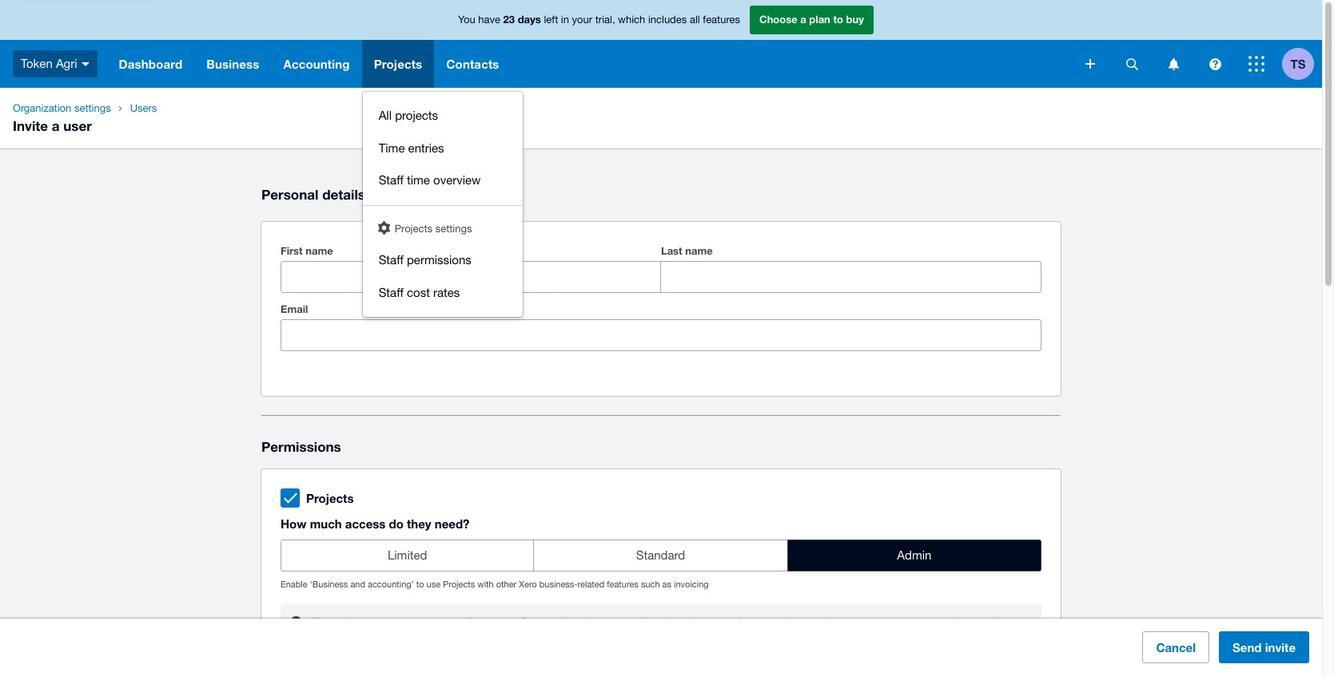 Task type: vqa. For each thing, say whether or not it's contained in the screenshot.
MORE for Find more apps on the Xero App Store
no



Task type: locate. For each thing, give the bounding box(es) containing it.
0 horizontal spatial name
[[306, 245, 333, 257]]

2 horizontal spatial svg image
[[1209, 58, 1221, 70]]

staff cost rates
[[379, 286, 460, 299]]

svg image
[[1248, 56, 1264, 72], [1126, 58, 1138, 70], [1168, 58, 1179, 70]]

contacts
[[446, 57, 499, 71]]

0 vertical spatial a
[[800, 13, 806, 26]]

staff left time
[[379, 173, 403, 187]]

staff time overview
[[379, 173, 481, 187]]

option group
[[281, 540, 1041, 572]]

0 vertical spatial staff
[[379, 173, 403, 187]]

last
[[661, 245, 682, 257]]

and
[[350, 580, 365, 590], [567, 617, 584, 629], [651, 617, 669, 629], [926, 617, 943, 629]]

0 vertical spatial access
[[345, 517, 386, 532]]

projects button
[[362, 40, 434, 88]]

organization settings
[[13, 102, 111, 114]]

projects up much at the left of the page
[[306, 492, 354, 506]]

group
[[363, 92, 522, 317], [281, 241, 1041, 293]]

need?
[[435, 517, 470, 532]]

1 vertical spatial includes
[[587, 617, 626, 629]]

users link
[[124, 101, 163, 117]]

time
[[379, 141, 405, 155]]

as
[[662, 580, 671, 590], [507, 617, 518, 629]]

2 name from the left
[[685, 245, 713, 257]]

2 staff from the top
[[379, 253, 403, 267]]

1 vertical spatial a
[[52, 117, 60, 134]]

Email email field
[[281, 321, 1041, 351]]

invoicing
[[674, 580, 709, 590]]

personal
[[261, 186, 318, 203]]

1 name from the left
[[306, 245, 333, 257]]

name
[[306, 245, 333, 257], [685, 245, 713, 257]]

settings inside list box
[[435, 223, 472, 235]]

1 horizontal spatial as
[[662, 580, 671, 590]]

staff.
[[978, 617, 1001, 629]]

to
[[833, 13, 843, 26], [416, 580, 424, 590], [455, 617, 464, 629]]

as right such
[[662, 580, 671, 590]]

standard
[[636, 549, 685, 563], [521, 617, 564, 629]]

0 horizontal spatial access
[[345, 517, 386, 532]]

for
[[830, 617, 842, 629]]

left
[[544, 14, 558, 26]]

1 horizontal spatial includes
[[648, 14, 687, 26]]

3 staff from the top
[[379, 286, 403, 299]]

name for first name
[[306, 245, 333, 257]]

name right last
[[685, 245, 713, 257]]

1 horizontal spatial name
[[685, 245, 713, 257]]

access left do
[[345, 517, 386, 532]]

cost right the project
[[707, 617, 727, 629]]

1 vertical spatial cost
[[707, 617, 727, 629]]

0 horizontal spatial settings
[[74, 102, 111, 114]]

you
[[458, 14, 475, 26]]

xero
[[519, 580, 537, 590]]

0 horizontal spatial svg image
[[81, 62, 89, 66]]

business button
[[194, 40, 271, 88]]

1 vertical spatial staff
[[379, 253, 403, 267]]

all
[[379, 109, 392, 122]]

0 horizontal spatial to
[[416, 580, 424, 590]]

1 vertical spatial settings
[[435, 223, 472, 235]]

project
[[672, 617, 704, 629]]

standard up such
[[636, 549, 685, 563]]

1 horizontal spatial access
[[419, 617, 452, 629]]

1 staff from the top
[[379, 173, 403, 187]]

0 vertical spatial settings
[[74, 102, 111, 114]]

2 vertical spatial staff
[[379, 286, 403, 299]]

includes left all
[[648, 14, 687, 26]]

1 horizontal spatial standard
[[636, 549, 685, 563]]

ideal
[[805, 617, 827, 629]]

last name
[[661, 245, 713, 257]]

information.
[[730, 617, 785, 629]]

cost
[[407, 286, 430, 299], [707, 617, 727, 629]]

list box
[[363, 92, 522, 317]]

cancel
[[1156, 641, 1196, 655]]

agri
[[56, 57, 77, 70]]

projects
[[374, 57, 422, 71], [395, 223, 432, 235], [306, 492, 354, 506], [443, 580, 475, 590], [467, 617, 505, 629]]

banner
[[0, 0, 1322, 317]]

svg image inside token agri popup button
[[81, 62, 89, 66]]

staff down staff permissions at the top left of page
[[379, 286, 403, 299]]

users
[[130, 102, 157, 114]]

staff cost rates link
[[363, 277, 522, 309]]

plan
[[809, 13, 830, 26]]

business
[[845, 617, 886, 629]]

staff
[[379, 173, 403, 187], [379, 253, 403, 267], [379, 286, 403, 299]]

and left admin
[[926, 617, 943, 629]]

1 horizontal spatial features
[[703, 14, 740, 26]]

name right first
[[306, 245, 333, 257]]

dashboard link
[[107, 40, 194, 88]]

your
[[572, 14, 592, 26]]

they
[[407, 517, 431, 532]]

0 vertical spatial as
[[662, 580, 671, 590]]

settings up user
[[74, 102, 111, 114]]

0 horizontal spatial svg image
[[1126, 58, 1138, 70]]

days
[[518, 13, 541, 26]]

rates
[[433, 286, 460, 299]]

trial,
[[595, 14, 615, 26]]

with
[[477, 580, 494, 590]]

1 vertical spatial standard
[[521, 617, 564, 629]]

1 horizontal spatial a
[[800, 13, 806, 26]]

a left plan
[[800, 13, 806, 26]]

cost left rates
[[407, 286, 430, 299]]

0 vertical spatial cost
[[407, 286, 430, 299]]

0 horizontal spatial as
[[507, 617, 518, 629]]

1 vertical spatial to
[[416, 580, 424, 590]]

permissions
[[261, 439, 341, 456]]

features
[[703, 14, 740, 26], [607, 580, 638, 590]]

this role has the same access to projects as standard and includes staff and project cost information. it's ideal for business owners and admin staff.
[[312, 617, 1001, 629]]

features right all
[[703, 14, 740, 26]]

limited
[[388, 549, 427, 563]]

list box containing all projects
[[363, 92, 522, 317]]

0 vertical spatial features
[[703, 14, 740, 26]]

to left use
[[416, 580, 424, 590]]

header image
[[378, 221, 390, 235]]

0 vertical spatial standard
[[636, 549, 685, 563]]

to down enable 'business and accounting' to use projects with other xero business-related features such as invoicing
[[455, 617, 464, 629]]

send
[[1233, 641, 1262, 655]]

projects up all projects
[[374, 57, 422, 71]]

and down related
[[567, 617, 584, 629]]

banner containing ts
[[0, 0, 1322, 317]]

all projects link
[[363, 100, 522, 132]]

0 vertical spatial includes
[[648, 14, 687, 26]]

projects
[[395, 109, 438, 122]]

send invite
[[1233, 641, 1296, 655]]

accounting
[[283, 57, 350, 71]]

staff for staff time overview
[[379, 173, 403, 187]]

settings
[[74, 102, 111, 114], [435, 223, 472, 235]]

send invite button
[[1219, 632, 1309, 664]]

1 vertical spatial features
[[607, 580, 638, 590]]

svg image
[[1209, 58, 1221, 70], [1085, 59, 1095, 69], [81, 62, 89, 66]]

projects right header image
[[395, 223, 432, 235]]

as down other at left
[[507, 617, 518, 629]]

0 horizontal spatial cost
[[407, 286, 430, 299]]

to left buy
[[833, 13, 843, 26]]

admin
[[946, 617, 975, 629]]

settings up staff permissions link
[[435, 223, 472, 235]]

0 horizontal spatial includes
[[587, 617, 626, 629]]

name for last name
[[685, 245, 713, 257]]

0 horizontal spatial a
[[52, 117, 60, 134]]

1 horizontal spatial to
[[455, 617, 464, 629]]

a down organization settings link
[[52, 117, 60, 134]]

2 horizontal spatial to
[[833, 13, 843, 26]]

features left such
[[607, 580, 638, 590]]

staff down header image
[[379, 253, 403, 267]]

owners
[[889, 617, 923, 629]]

projects right use
[[443, 580, 475, 590]]

personal details
[[261, 186, 365, 203]]

standard down the xero
[[521, 617, 564, 629]]

other
[[496, 580, 517, 590]]

such
[[641, 580, 660, 590]]

1 horizontal spatial settings
[[435, 223, 472, 235]]

0 vertical spatial to
[[833, 13, 843, 26]]

includes left staff
[[587, 617, 626, 629]]

and right staff
[[651, 617, 669, 629]]

option group containing limited
[[281, 540, 1041, 572]]

choose
[[759, 13, 797, 26]]

access right same
[[419, 617, 452, 629]]

ts
[[1290, 56, 1306, 71]]



Task type: describe. For each thing, give the bounding box(es) containing it.
all
[[690, 14, 700, 26]]

much
[[310, 517, 342, 532]]

enable
[[281, 580, 307, 590]]

enable 'business and accounting' to use projects with other xero business-related features such as invoicing
[[281, 580, 709, 590]]

1 horizontal spatial svg image
[[1168, 58, 1179, 70]]

cost inside group
[[407, 286, 430, 299]]

2 vertical spatial to
[[455, 617, 464, 629]]

same
[[391, 617, 416, 629]]

1 horizontal spatial svg image
[[1085, 59, 1095, 69]]

staff time overview link
[[363, 165, 522, 197]]

23
[[503, 13, 515, 26]]

projects settings
[[395, 223, 472, 235]]

accounting button
[[271, 40, 362, 88]]

0 horizontal spatial standard
[[521, 617, 564, 629]]

permissions
[[407, 253, 471, 267]]

first name
[[281, 245, 333, 257]]

first
[[281, 245, 303, 257]]

buy
[[846, 13, 864, 26]]

token agri
[[21, 57, 77, 70]]

email
[[281, 303, 308, 316]]

details
[[322, 186, 365, 203]]

and right 'business
[[350, 580, 365, 590]]

related
[[578, 580, 604, 590]]

token
[[21, 57, 53, 70]]

have
[[478, 14, 500, 26]]

standard inside option group
[[636, 549, 685, 563]]

overview
[[433, 173, 481, 187]]

contacts button
[[434, 40, 511, 88]]

you have 23 days left in your trial, which includes all features
[[458, 13, 740, 26]]

to inside banner
[[833, 13, 843, 26]]

Last name field
[[661, 262, 1041, 293]]

invite
[[1265, 641, 1296, 655]]

entries
[[408, 141, 444, 155]]

this
[[312, 617, 331, 629]]

2 horizontal spatial svg image
[[1248, 56, 1264, 72]]

staff
[[629, 617, 649, 629]]

features inside you have 23 days left in your trial, which includes all features
[[703, 14, 740, 26]]

'business
[[310, 580, 348, 590]]

role
[[334, 617, 351, 629]]

1 horizontal spatial cost
[[707, 617, 727, 629]]

settings for projects settings
[[435, 223, 472, 235]]

staff permissions
[[379, 253, 471, 267]]

time
[[407, 173, 430, 187]]

the
[[373, 617, 388, 629]]

how
[[281, 517, 307, 532]]

all projects
[[379, 109, 438, 122]]

a for invite
[[52, 117, 60, 134]]

dashboard
[[119, 57, 182, 71]]

user
[[63, 117, 92, 134]]

settings for organization settings
[[74, 102, 111, 114]]

organization settings link
[[6, 101, 117, 117]]

has
[[354, 617, 370, 629]]

which
[[618, 14, 645, 26]]

staff permissions link
[[363, 245, 522, 277]]

1 vertical spatial access
[[419, 617, 452, 629]]

business-
[[539, 580, 578, 590]]

do
[[389, 517, 404, 532]]

staff for staff permissions
[[379, 253, 403, 267]]

projects down with
[[467, 617, 505, 629]]

ts button
[[1282, 40, 1322, 88]]

invite a user
[[13, 117, 92, 134]]

projects inside group
[[395, 223, 432, 235]]

organization
[[13, 102, 71, 114]]

staff for staff cost rates
[[379, 286, 403, 299]]

0 horizontal spatial features
[[607, 580, 638, 590]]

admin
[[897, 549, 931, 563]]

time entries
[[379, 141, 444, 155]]

group containing first name
[[281, 241, 1041, 293]]

how much access do they need?
[[281, 517, 470, 532]]

choose a plan to buy
[[759, 13, 864, 26]]

it's
[[788, 617, 802, 629]]

cancel button
[[1142, 632, 1209, 664]]

business
[[206, 57, 259, 71]]

use
[[426, 580, 440, 590]]

includes inside you have 23 days left in your trial, which includes all features
[[648, 14, 687, 26]]

projects inside projects popup button
[[374, 57, 422, 71]]

1 vertical spatial as
[[507, 617, 518, 629]]

group containing all projects
[[363, 92, 522, 317]]

First name field
[[281, 262, 660, 293]]

token agri button
[[0, 40, 107, 88]]

invite
[[13, 117, 48, 134]]

accounting'
[[368, 580, 414, 590]]

time entries link
[[363, 132, 522, 165]]

a for choose
[[800, 13, 806, 26]]



